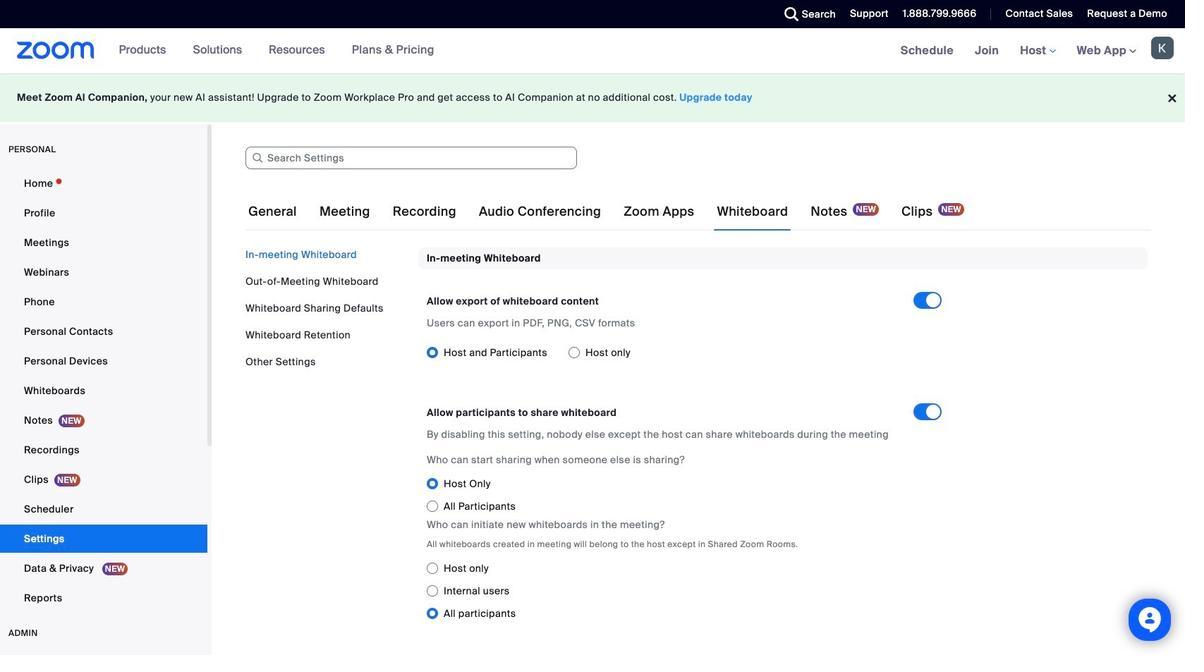 Task type: vqa. For each thing, say whether or not it's contained in the screenshot.
Tabs of all notes page tab list
no



Task type: locate. For each thing, give the bounding box(es) containing it.
Search Settings text field
[[246, 147, 577, 169]]

tabs of my account settings page tab list
[[246, 192, 968, 232]]

menu bar
[[246, 248, 408, 369]]

3 option group from the top
[[427, 558, 954, 626]]

option group
[[427, 342, 914, 364], [427, 473, 954, 518], [427, 558, 954, 626]]

0 vertical spatial option group
[[427, 342, 914, 364]]

2 vertical spatial option group
[[427, 558, 954, 626]]

profile picture image
[[1152, 37, 1175, 59]]

banner
[[0, 28, 1186, 74]]

2 option group from the top
[[427, 473, 954, 518]]

1 option group from the top
[[427, 342, 914, 364]]

footer
[[0, 73, 1186, 122]]

1 vertical spatial option group
[[427, 473, 954, 518]]

in-meeting whiteboard element
[[419, 248, 1148, 643]]



Task type: describe. For each thing, give the bounding box(es) containing it.
meetings navigation
[[891, 28, 1186, 74]]

product information navigation
[[108, 28, 445, 73]]

zoom logo image
[[17, 42, 94, 59]]

personal menu menu
[[0, 169, 208, 614]]



